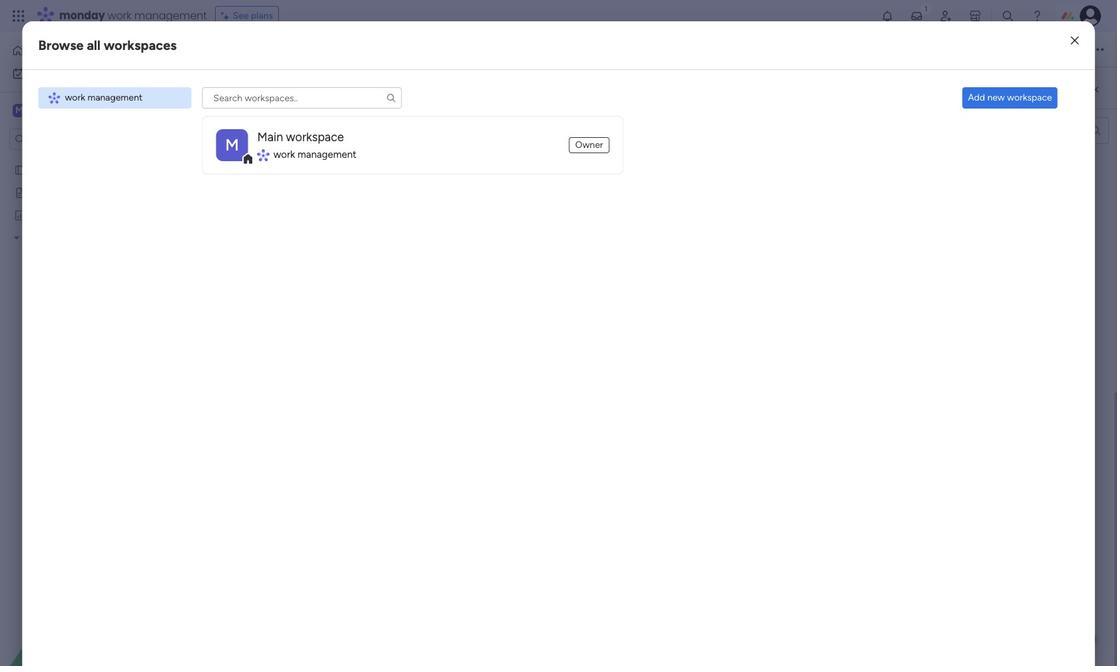 Task type: vqa. For each thing, say whether or not it's contained in the screenshot.
Workspace selection element
yes



Task type: locate. For each thing, give the bounding box(es) containing it.
workspace right new in the right of the page
[[1008, 92, 1053, 103]]

jul 15, 2022
[[578, 60, 624, 70]]

management inside list box
[[88, 92, 143, 103]]

browse
[[38, 37, 84, 53]]

v2 ellipsis image
[[1093, 41, 1105, 58]]

help image
[[1031, 9, 1045, 23]]

another task
[[483, 61, 532, 71]]

None search field
[[927, 117, 1110, 144]]

work management down 'my work' link
[[65, 92, 143, 103]]

lottie animation element
[[0, 532, 170, 666]]

main right workspace image
[[258, 130, 283, 145]]

0 vertical spatial workspace
[[1008, 92, 1053, 103]]

lottie animation image
[[0, 532, 170, 666]]

1 vertical spatial management
[[88, 92, 143, 103]]

workspace up search in workspace field
[[57, 104, 109, 117]]

option
[[0, 158, 170, 160]]

list box containing my first board
[[0, 156, 170, 474]]

caret down image
[[14, 233, 19, 242]]

all
[[87, 37, 101, 53]]

work down home
[[46, 67, 66, 79]]

task right caret down 'image'
[[24, 232, 42, 243]]

my
[[31, 67, 43, 79], [31, 164, 44, 175]]

main
[[31, 104, 54, 117], [258, 130, 283, 145]]

2022
[[604, 60, 624, 70]]

add new workspace button
[[963, 87, 1058, 109]]

notes
[[68, 187, 94, 198]]

completed
[[670, 60, 717, 71]]

1 vertical spatial public board image
[[29, 254, 41, 266]]

0 vertical spatial task
[[363, 60, 381, 71]]

1 vertical spatial work management
[[274, 149, 357, 161]]

1 vertical spatial workspace
[[57, 104, 109, 117]]

list box
[[0, 156, 170, 474]]

1 horizontal spatial m
[[225, 135, 239, 155]]

my left first
[[31, 164, 44, 175]]

1 horizontal spatial main workspace
[[258, 130, 344, 145]]

1 vertical spatial m
[[225, 135, 239, 155]]

2 vertical spatial workspace
[[286, 130, 344, 145]]

share
[[1049, 43, 1073, 54]]

work management down 'search for a workspace' search field
[[274, 149, 357, 161]]

my inside my work option
[[31, 67, 43, 79]]

home
[[29, 45, 55, 56]]

select product image
[[12, 9, 25, 23]]

my work link
[[8, 63, 162, 84]]

notifications image
[[881, 9, 895, 23]]

2 horizontal spatial workspace
[[1008, 92, 1053, 103]]

1 horizontal spatial main
[[258, 130, 283, 145]]

public board image
[[14, 163, 27, 176], [29, 254, 41, 266], [29, 276, 41, 289]]

task for task management system
[[24, 232, 42, 243]]

15,
[[591, 60, 601, 70]]

0 vertical spatial my
[[31, 67, 43, 79]]

None search field
[[202, 87, 402, 109]]

1 vertical spatial task
[[24, 232, 42, 243]]

work
[[108, 8, 132, 23], [46, 67, 66, 79], [65, 92, 85, 103], [274, 149, 295, 161]]

monday marketplace image
[[969, 9, 983, 23]]

main workspace
[[31, 104, 109, 117], [258, 130, 344, 145]]

my inside list box
[[31, 164, 44, 175]]

work management
[[65, 92, 143, 103], [274, 149, 357, 161]]

0 horizontal spatial workspace
[[57, 104, 109, 117]]

0 horizontal spatial task
[[24, 232, 42, 243]]

system
[[102, 232, 133, 243]]

1 horizontal spatial task
[[363, 60, 381, 71]]

Search in workspace field
[[28, 132, 111, 147]]

0 vertical spatial main workspace
[[31, 104, 109, 117]]

0 horizontal spatial m
[[15, 105, 23, 116]]

main workspace down 'search for a workspace' search field
[[258, 130, 344, 145]]

workspace down 'search for a workspace' search field
[[286, 130, 344, 145]]

invite members image
[[940, 9, 953, 23]]

m
[[15, 105, 23, 116], [225, 135, 239, 155]]

m inside workspace image
[[225, 135, 239, 155]]

0 vertical spatial m
[[15, 105, 23, 116]]

task 2
[[363, 60, 389, 71]]

task inside list box
[[24, 232, 42, 243]]

see plans button
[[215, 6, 279, 26]]

button padding image
[[1090, 83, 1103, 97]]

share button
[[1025, 38, 1079, 60]]

public board image down task management system
[[29, 276, 41, 289]]

0 horizontal spatial main workspace
[[31, 104, 109, 117]]

dashboard
[[53, 209, 98, 221]]

meeting notes
[[31, 187, 94, 198]]

see
[[233, 10, 249, 21]]

main inside the workspace selection "element"
[[31, 104, 54, 117]]

public board image up public board image
[[14, 163, 27, 176]]

home link
[[8, 40, 162, 61]]

work down 'my work' link
[[65, 92, 85, 103]]

0 vertical spatial main
[[31, 104, 54, 117]]

management
[[134, 8, 207, 23], [88, 92, 143, 103], [298, 149, 357, 161]]

main workspace up search in workspace field
[[31, 104, 109, 117]]

task left 2
[[363, 60, 381, 71]]

+ Add item text field
[[347, 81, 455, 97]]

management down 'search for a workspace' search field
[[298, 149, 357, 161]]

1 horizontal spatial work management
[[274, 149, 357, 161]]

management down 'my work' link
[[88, 92, 143, 103]]

1 vertical spatial main workspace
[[258, 130, 344, 145]]

work management inside list box
[[65, 92, 143, 103]]

0 horizontal spatial main
[[31, 104, 54, 117]]

plans
[[251, 10, 273, 21]]

0 horizontal spatial work management
[[65, 92, 143, 103]]

m inside workspace icon
[[15, 105, 23, 116]]

workspace
[[1008, 92, 1053, 103], [57, 104, 109, 117], [286, 130, 344, 145]]

m for workspace image
[[225, 135, 239, 155]]

main right workspace icon on the top of page
[[31, 104, 54, 117]]

task
[[363, 60, 381, 71], [24, 232, 42, 243]]

close image
[[1071, 36, 1080, 46]]

home option
[[8, 40, 162, 61]]

0 vertical spatial management
[[134, 8, 207, 23]]

0 vertical spatial work management
[[65, 92, 143, 103]]

public board image down the "new"
[[29, 254, 41, 266]]

1 vertical spatial my
[[31, 164, 44, 175]]

my down home
[[31, 67, 43, 79]]

Search for a workspace search field
[[202, 87, 402, 109]]

management up workspaces
[[134, 8, 207, 23]]

0 vertical spatial public board image
[[14, 163, 27, 176]]



Task type: describe. For each thing, give the bounding box(es) containing it.
workspace image
[[13, 103, 26, 118]]

browse all workspaces
[[38, 37, 177, 53]]

2 vertical spatial management
[[298, 149, 357, 161]]

1 image
[[921, 1, 933, 16]]

my for my first board
[[31, 164, 44, 175]]

Search search field
[[927, 117, 1110, 144]]

main workspace inside the workspace selection "element"
[[31, 104, 109, 117]]

public board image
[[14, 186, 27, 199]]

another
[[483, 61, 514, 71]]

low
[[778, 60, 796, 71]]

search image
[[386, 93, 397, 103]]

monday work management
[[59, 8, 207, 23]]

update feed image
[[911, 9, 924, 23]]

m for workspace icon on the top of page
[[15, 105, 23, 116]]

public dashboard image
[[14, 209, 27, 221]]

work management list box
[[38, 87, 192, 109]]

work up the browse all workspaces
[[108, 8, 132, 23]]

kendall parks image
[[1081, 5, 1102, 27]]

task management system
[[24, 232, 133, 243]]

1 vertical spatial main
[[258, 130, 283, 145]]

jul
[[578, 60, 589, 70]]

search everything image
[[1002, 9, 1015, 23]]

search image
[[1091, 125, 1103, 137]]

workspace inside "element"
[[57, 104, 109, 117]]

my work option
[[8, 63, 162, 84]]

my for my work
[[31, 67, 43, 79]]

add
[[969, 92, 986, 103]]

1 horizontal spatial workspace
[[286, 130, 344, 145]]

work right workspace image
[[274, 149, 295, 161]]

workspaces
[[104, 37, 177, 53]]

my work
[[31, 67, 66, 79]]

board
[[65, 164, 90, 175]]

owner
[[576, 139, 604, 151]]

workspace selection element
[[13, 103, 111, 120]]

2 vertical spatial public board image
[[29, 276, 41, 289]]

my first board
[[31, 164, 90, 175]]

add new workspace
[[969, 92, 1053, 103]]

work inside work management list box
[[65, 92, 85, 103]]

new
[[31, 209, 51, 221]]

workspace image
[[216, 129, 248, 161]]

see plans
[[233, 10, 273, 21]]

2
[[384, 60, 389, 71]]

monday
[[59, 8, 105, 23]]

new dashboard
[[31, 209, 98, 221]]

workspace inside button
[[1008, 92, 1053, 103]]

task for task 2
[[363, 60, 381, 71]]

work inside my work option
[[46, 67, 66, 79]]

meeting
[[31, 187, 66, 198]]

task
[[516, 61, 532, 71]]

new
[[988, 92, 1006, 103]]

management
[[44, 232, 99, 243]]

first
[[46, 164, 63, 175]]



